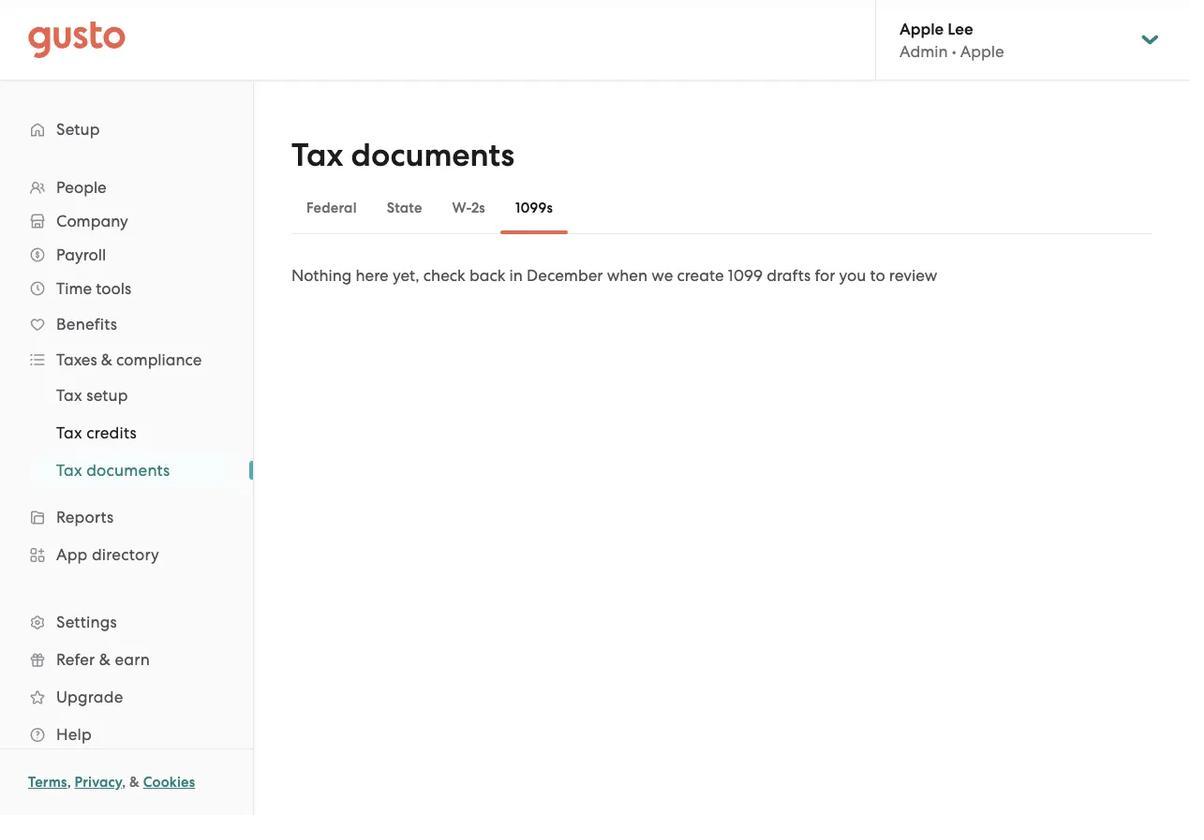 Task type: vqa. For each thing, say whether or not it's contained in the screenshot.
'Upgrade' link
yes



Task type: locate. For each thing, give the bounding box(es) containing it.
tax down tax credits
[[56, 461, 82, 480]]

2 vertical spatial &
[[129, 774, 140, 791]]

tools
[[96, 279, 131, 298]]

time
[[56, 279, 92, 298]]

1099s button
[[500, 186, 568, 231]]

setup link
[[19, 112, 234, 146]]

terms
[[28, 774, 67, 791]]

in
[[509, 266, 523, 285]]

company button
[[19, 204, 234, 238]]

people button
[[19, 171, 234, 204]]

tax documents up state button
[[291, 136, 515, 174]]

0 horizontal spatial documents
[[86, 461, 170, 480]]

0 vertical spatial apple
[[900, 19, 944, 38]]

cookies
[[143, 774, 195, 791]]

state button
[[372, 186, 437, 231]]

, left privacy link
[[67, 774, 71, 791]]

0 vertical spatial documents
[[351, 136, 515, 174]]

app directory
[[56, 545, 159, 564]]

tax documents
[[291, 136, 515, 174], [56, 461, 170, 480]]

1 list from the top
[[0, 171, 253, 753]]

1 horizontal spatial documents
[[351, 136, 515, 174]]

list
[[0, 171, 253, 753], [0, 377, 253, 489]]

list containing tax setup
[[0, 377, 253, 489]]

lee
[[948, 19, 973, 38]]

apple up admin
[[900, 19, 944, 38]]

review
[[889, 266, 937, 285]]

1099
[[728, 266, 763, 285]]

1 vertical spatial tax documents
[[56, 461, 170, 480]]

tax setup
[[56, 386, 128, 405]]

tax documents inside 'list'
[[56, 461, 170, 480]]

tax inside "link"
[[56, 386, 82, 405]]

check
[[423, 266, 466, 285]]

tax down taxes
[[56, 386, 82, 405]]

1 horizontal spatial ,
[[122, 774, 126, 791]]

& for compliance
[[101, 350, 112, 369]]

•
[[952, 42, 956, 61]]

create
[[677, 266, 724, 285]]

apple
[[900, 19, 944, 38], [960, 42, 1004, 61]]

, left cookies
[[122, 774, 126, 791]]

apple right •
[[960, 42, 1004, 61]]

& right taxes
[[101, 350, 112, 369]]

tax documents link
[[34, 454, 234, 487]]

terms , privacy , & cookies
[[28, 774, 195, 791]]

0 vertical spatial &
[[101, 350, 112, 369]]

tax for 'tax documents' link at the bottom left of the page
[[56, 461, 82, 480]]

help
[[56, 725, 92, 744]]

0 horizontal spatial apple
[[900, 19, 944, 38]]

payroll
[[56, 246, 106, 264]]

you
[[839, 266, 866, 285]]

1 vertical spatial apple
[[960, 42, 1004, 61]]

december
[[527, 266, 603, 285]]

terms link
[[28, 774, 67, 791]]

cookies button
[[143, 771, 195, 794]]

tax
[[291, 136, 343, 174], [56, 386, 82, 405], [56, 424, 82, 442], [56, 461, 82, 480]]

upgrade link
[[19, 680, 234, 714]]

&
[[101, 350, 112, 369], [99, 650, 111, 669], [129, 774, 140, 791]]

& inside dropdown button
[[101, 350, 112, 369]]

company
[[56, 212, 128, 231]]

documents
[[351, 136, 515, 174], [86, 461, 170, 480]]

tax left credits
[[56, 424, 82, 442]]

compliance
[[116, 350, 202, 369]]

1 vertical spatial documents
[[86, 461, 170, 480]]

benefits
[[56, 315, 117, 334]]

when
[[607, 266, 648, 285]]

1 vertical spatial &
[[99, 650, 111, 669]]

drafts
[[767, 266, 811, 285]]

taxes & compliance button
[[19, 343, 234, 377]]

app directory link
[[19, 538, 234, 572]]

0 vertical spatial tax documents
[[291, 136, 515, 174]]

we
[[652, 266, 673, 285]]

tax credits link
[[34, 416, 234, 450]]

& left cookies
[[129, 774, 140, 791]]

list containing people
[[0, 171, 253, 753]]

tax documents down credits
[[56, 461, 170, 480]]

0 horizontal spatial tax documents
[[56, 461, 170, 480]]

time tools button
[[19, 272, 234, 305]]

tax forms tab list
[[291, 182, 1153, 234]]

documents down tax credits link
[[86, 461, 170, 480]]

back
[[469, 266, 505, 285]]

0 horizontal spatial ,
[[67, 774, 71, 791]]

yet,
[[393, 266, 419, 285]]

,
[[67, 774, 71, 791], [122, 774, 126, 791]]

documents up state
[[351, 136, 515, 174]]

directory
[[92, 545, 159, 564]]

& for earn
[[99, 650, 111, 669]]

app
[[56, 545, 88, 564]]

2 list from the top
[[0, 377, 253, 489]]

& left earn
[[99, 650, 111, 669]]

taxes
[[56, 350, 97, 369]]



Task type: describe. For each thing, give the bounding box(es) containing it.
reports
[[56, 508, 114, 527]]

federal
[[306, 200, 357, 216]]

time tools
[[56, 279, 131, 298]]

upgrade
[[56, 688, 123, 707]]

earn
[[115, 650, 150, 669]]

tax for tax credits link
[[56, 424, 82, 442]]

state
[[387, 200, 422, 216]]

2s
[[471, 200, 485, 216]]

documents inside "gusto navigation" 'element'
[[86, 461, 170, 480]]

w-2s button
[[437, 186, 500, 231]]

w-2s
[[452, 200, 485, 216]]

2 , from the left
[[122, 774, 126, 791]]

privacy
[[75, 774, 122, 791]]

settings
[[56, 613, 117, 632]]

nothing
[[291, 266, 352, 285]]

tax for tax setup "link"
[[56, 386, 82, 405]]

privacy link
[[75, 774, 122, 791]]

federal button
[[291, 186, 372, 231]]

1 , from the left
[[67, 774, 71, 791]]

payroll button
[[19, 238, 234, 272]]

setup
[[86, 386, 128, 405]]

tax up federal button
[[291, 136, 343, 174]]

credits
[[86, 424, 137, 442]]

1 horizontal spatial apple
[[960, 42, 1004, 61]]

benefits link
[[19, 307, 234, 341]]

help link
[[19, 718, 234, 752]]

apple lee admin • apple
[[900, 19, 1004, 61]]

home image
[[28, 21, 126, 59]]

refer & earn
[[56, 650, 150, 669]]

gusto navigation element
[[0, 81, 253, 783]]

for
[[815, 266, 835, 285]]

tax setup link
[[34, 379, 234, 412]]

w-
[[452, 200, 471, 216]]

1099s
[[515, 200, 553, 216]]

refer & earn link
[[19, 643, 234, 677]]

admin
[[900, 42, 948, 61]]

to
[[870, 266, 885, 285]]

taxes & compliance
[[56, 350, 202, 369]]

setup
[[56, 120, 100, 139]]

settings link
[[19, 605, 234, 639]]

people
[[56, 178, 107, 197]]

here
[[356, 266, 389, 285]]

refer
[[56, 650, 95, 669]]

tax credits
[[56, 424, 137, 442]]

reports link
[[19, 500, 234, 534]]

nothing here yet, check back in december when we create 1099 drafts for you to review
[[291, 266, 937, 285]]

1 horizontal spatial tax documents
[[291, 136, 515, 174]]



